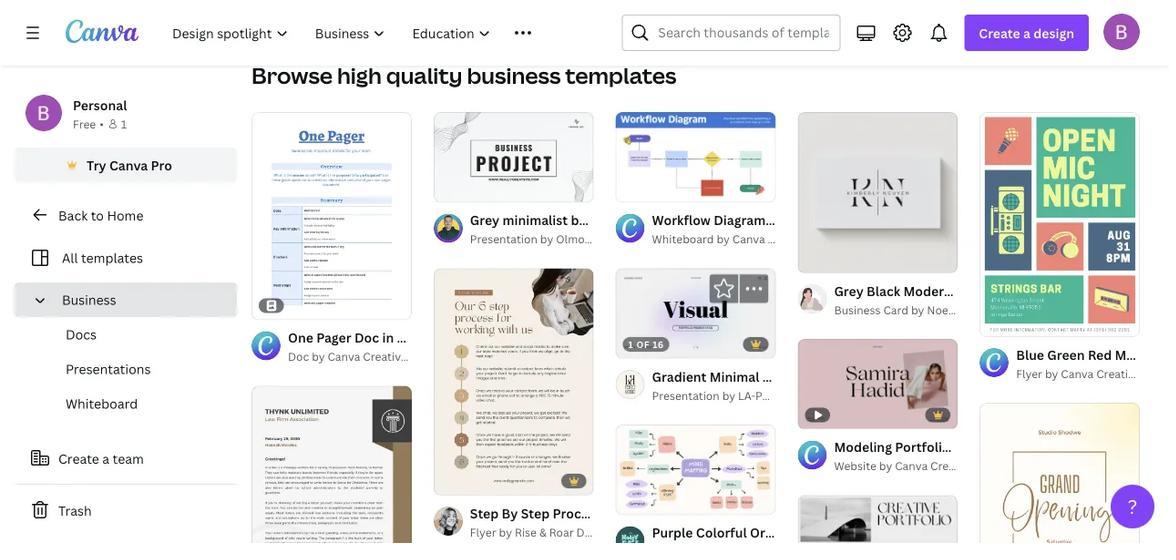 Task type: vqa. For each thing, say whether or not it's contained in the screenshot.
Canva associated with Doc by Canva Creative Studio
yes



Task type: describe. For each thing, give the bounding box(es) containing it.
back to home link
[[15, 197, 237, 233]]

1 of 16 link
[[616, 268, 776, 359]]

browse high quality business templates
[[252, 61, 677, 90]]

1 for 1
[[121, 116, 127, 131]]

by for flyer by canva creative studi
[[1045, 366, 1058, 381]]

brown and gray minimalist law firm letterhead image
[[252, 386, 412, 543]]

all templates
[[62, 249, 143, 267]]

of for presentation by olmos carlos
[[454, 181, 468, 193]]

creative for website by canva creative studio
[[930, 459, 975, 474]]

3
[[835, 251, 841, 264]]

step by step process for working with us services flyer image
[[434, 268, 594, 495]]

one pager doc in black and white blue light blue classic professional style image
[[252, 112, 412, 319]]

whiteboard by canva creative studio
[[652, 231, 849, 246]]

gradient minimal portfolio proposal presentation image
[[616, 268, 776, 358]]

business card by noelle
[[834, 302, 961, 317]]

1 horizontal spatial templates
[[565, 61, 677, 90]]

team
[[113, 450, 144, 467]]

creative for whiteboard by canva creative studio
[[768, 231, 812, 246]]

noelle
[[927, 302, 961, 317]]

pro
[[151, 156, 172, 174]]

canva for flyer by canva creative studi
[[1061, 366, 1094, 381]]

business card by noelle link
[[834, 301, 961, 319]]

grey minimalist business project presentation image
[[434, 112, 594, 202]]

1 for 1 of 16
[[628, 338, 634, 350]]

3 30 items from the left
[[917, 15, 964, 30]]

whiteboard by canva creative studio link
[[652, 230, 849, 248]]

design
[[577, 525, 612, 540]]

canva for website by canva creative studio
[[895, 459, 928, 474]]

by for whiteboard by canva creative studio
[[717, 231, 730, 246]]

14
[[471, 181, 482, 193]]

co
[[788, 388, 802, 403]]

beige modern promotion announcement grand opening flyer image
[[980, 403, 1140, 543]]

home
[[107, 206, 144, 224]]

studio for doc by canva creative studio
[[410, 349, 444, 364]]

whiteboard link
[[29, 386, 237, 421]]

canva inside 'button'
[[109, 156, 148, 174]]

bob builder image
[[1104, 13, 1140, 50]]

create a team
[[58, 450, 144, 467]]

1 for 1 of 14
[[446, 181, 452, 193]]

canva for whiteboard by canva creative studio
[[733, 231, 765, 246]]

•
[[100, 116, 104, 131]]

a for team
[[102, 450, 109, 467]]

doc by canva creative studio
[[288, 349, 444, 364]]

by for doc by canva creative studio
[[312, 349, 325, 364]]

free
[[73, 116, 96, 131]]

presentations
[[66, 360, 151, 378]]

business for business
[[62, 291, 116, 308]]

1 of 16
[[628, 338, 664, 350]]

?
[[1128, 493, 1138, 519]]

1 30 from the left
[[252, 15, 266, 30]]

create for create a team
[[58, 450, 99, 467]]

by for presentation by olmos carlos
[[540, 231, 553, 246]]

la-
[[738, 388, 756, 403]]

studio for whiteboard by canva creative studio
[[815, 231, 849, 246]]

personal
[[73, 96, 127, 113]]

creative for flyer by canva creative studi
[[1096, 366, 1141, 381]]

high
[[337, 61, 382, 90]]

creative for doc by canva creative studio
[[363, 349, 407, 364]]

back to home
[[58, 206, 144, 224]]

1 of 3 link
[[798, 112, 958, 272]]

presentation by la-porto co
[[652, 388, 802, 403]]

try canva pro
[[87, 156, 172, 174]]

trash
[[58, 502, 92, 519]]

of for presentation by la-porto co
[[636, 338, 650, 350]]

purple colorful organic mind map brainstorm image
[[616, 424, 776, 514]]

roar
[[549, 525, 574, 540]]

a for design
[[1023, 24, 1031, 41]]

flyer for flyer by rise & roar design
[[470, 525, 496, 540]]

of for business card by noelle
[[819, 251, 832, 264]]



Task type: locate. For each thing, give the bounding box(es) containing it.
flyer
[[1016, 366, 1043, 381], [470, 525, 496, 540]]

creative inside the website by canva creative studio link
[[930, 459, 975, 474]]

all templates link
[[26, 241, 226, 275]]

items
[[268, 15, 298, 30], [601, 15, 631, 30], [934, 15, 964, 30]]

3 items from the left
[[934, 15, 964, 30]]

1 inside 'link'
[[446, 181, 452, 193]]

flyer for flyer by canva creative studi
[[1016, 366, 1043, 381]]

whiteboard
[[652, 231, 714, 246], [66, 395, 138, 412]]

canva for doc by canva creative studio
[[328, 349, 360, 364]]

website by canva creative studio link
[[834, 457, 1012, 475]]

1 vertical spatial a
[[102, 450, 109, 467]]

1 for 1 of 3
[[811, 251, 816, 264]]

workflow diagram planning whiteboard in purple blue modern professional style image
[[616, 112, 776, 202]]

by for presentation by la-porto co
[[722, 388, 736, 403]]

presentation down 16
[[652, 388, 720, 403]]

a left team on the left bottom of page
[[102, 450, 109, 467]]

business
[[467, 61, 561, 90]]

create a design
[[979, 24, 1074, 41]]

1 of 3
[[811, 251, 841, 264]]

presentation down 14
[[470, 231, 538, 246]]

carlos
[[593, 231, 627, 246]]

0 horizontal spatial studio
[[410, 349, 444, 364]]

docs link
[[29, 317, 237, 352]]

flyer by canva creative studi link
[[1016, 365, 1169, 383]]

presentation
[[470, 231, 538, 246], [652, 388, 720, 403]]

doc
[[288, 349, 309, 364]]

studi
[[1143, 366, 1169, 381]]

16
[[653, 338, 664, 350]]

rise
[[515, 525, 537, 540]]

create
[[979, 24, 1020, 41], [58, 450, 99, 467]]

1 horizontal spatial of
[[636, 338, 650, 350]]

1 horizontal spatial items
[[601, 15, 631, 30]]

0 vertical spatial studio
[[815, 231, 849, 246]]

trash link
[[15, 492, 237, 529]]

Search search field
[[658, 15, 829, 50]]

1 of 14 link
[[434, 112, 594, 202]]

docs
[[66, 326, 97, 343]]

1 vertical spatial flyer
[[470, 525, 496, 540]]

by for flyer by rise & roar design
[[499, 525, 512, 540]]

creative inside whiteboard by canva creative studio link
[[768, 231, 812, 246]]

2 30 from the left
[[584, 15, 598, 30]]

2 horizontal spatial 30 items
[[917, 15, 964, 30]]

1 vertical spatial templates
[[81, 249, 143, 267]]

top level navigation element
[[160, 15, 578, 51], [160, 15, 578, 51]]

create inside dropdown button
[[979, 24, 1020, 41]]

a
[[1023, 24, 1031, 41], [102, 450, 109, 467]]

create left design at right top
[[979, 24, 1020, 41]]

0 vertical spatial flyer
[[1016, 366, 1043, 381]]

1 horizontal spatial create
[[979, 24, 1020, 41]]

whiteboard for whiteboard by canva creative studio
[[652, 231, 714, 246]]

0 horizontal spatial 30
[[252, 15, 266, 30]]

2 vertical spatial of
[[636, 338, 650, 350]]

of left the 3
[[819, 251, 832, 264]]

presentations link
[[29, 352, 237, 386]]

of
[[454, 181, 468, 193], [819, 251, 832, 264], [636, 338, 650, 350]]

business left card
[[834, 302, 881, 317]]

a left design at right top
[[1023, 24, 1031, 41]]

a inside dropdown button
[[1023, 24, 1031, 41]]

1 right •
[[121, 116, 127, 131]]

0 horizontal spatial a
[[102, 450, 109, 467]]

0 horizontal spatial items
[[268, 15, 298, 30]]

website by canva creative studio
[[834, 459, 1012, 474]]

3 30 from the left
[[917, 15, 931, 30]]

0 horizontal spatial business
[[62, 291, 116, 308]]

design
[[1034, 24, 1074, 41]]

business up docs
[[62, 291, 116, 308]]

olmos
[[556, 231, 590, 246]]

website
[[834, 459, 877, 474]]

1 left the 3
[[811, 251, 816, 264]]

1 vertical spatial whiteboard
[[66, 395, 138, 412]]

2 30 items from the left
[[584, 15, 631, 30]]

business
[[62, 291, 116, 308], [834, 302, 881, 317]]

flyer by canva creative studi
[[1016, 366, 1169, 381]]

0 horizontal spatial of
[[454, 181, 468, 193]]

1 horizontal spatial whiteboard
[[652, 231, 714, 246]]

create for create a design
[[979, 24, 1020, 41]]

a inside button
[[102, 450, 109, 467]]

studio
[[815, 231, 849, 246], [410, 349, 444, 364], [977, 459, 1012, 474]]

creative inside the flyer by canva creative studi link
[[1096, 366, 1141, 381]]

whiteboard for whiteboard
[[66, 395, 138, 412]]

create inside button
[[58, 450, 99, 467]]

1 horizontal spatial studio
[[815, 231, 849, 246]]

create a design button
[[965, 15, 1089, 51]]

2 horizontal spatial of
[[819, 251, 832, 264]]

create left team on the left bottom of page
[[58, 450, 99, 467]]

2 horizontal spatial items
[[934, 15, 964, 30]]

1 items from the left
[[268, 15, 298, 30]]

0 horizontal spatial 30 items
[[252, 15, 298, 30]]

browse
[[252, 61, 333, 90]]

1 vertical spatial create
[[58, 450, 99, 467]]

business for business card by noelle
[[834, 302, 881, 317]]

0 horizontal spatial whiteboard
[[66, 395, 138, 412]]

of inside 'link'
[[454, 181, 468, 193]]

quality
[[386, 61, 462, 90]]

try canva pro button
[[15, 148, 237, 182]]

0 horizontal spatial create
[[58, 450, 99, 467]]

1 horizontal spatial 30 items
[[584, 15, 631, 30]]

30 items
[[252, 15, 298, 30], [584, 15, 631, 30], [917, 15, 964, 30]]

flyer by rise & roar design
[[470, 525, 612, 540]]

1 horizontal spatial presentation
[[652, 388, 720, 403]]

2 items from the left
[[601, 15, 631, 30]]

presentation by olmos carlos
[[470, 231, 627, 246]]

1 horizontal spatial a
[[1023, 24, 1031, 41]]

doc by canva creative studio link
[[288, 348, 444, 366]]

free •
[[73, 116, 104, 131]]

by
[[540, 231, 553, 246], [717, 231, 730, 246], [911, 302, 924, 317], [312, 349, 325, 364], [1045, 366, 1058, 381], [722, 388, 736, 403], [879, 459, 892, 474], [499, 525, 512, 540]]

try
[[87, 156, 106, 174]]

0 vertical spatial of
[[454, 181, 468, 193]]

0 vertical spatial create
[[979, 24, 1020, 41]]

by inside 'link'
[[499, 525, 512, 540]]

? button
[[1111, 485, 1155, 529]]

1 vertical spatial of
[[819, 251, 832, 264]]

templates
[[565, 61, 677, 90], [81, 249, 143, 267]]

flyer inside 'link'
[[470, 525, 496, 540]]

porto
[[756, 388, 785, 403]]

1 30 items from the left
[[252, 15, 298, 30]]

canva
[[109, 156, 148, 174], [733, 231, 765, 246], [328, 349, 360, 364], [1061, 366, 1094, 381], [895, 459, 928, 474]]

creative
[[768, 231, 812, 246], [363, 349, 407, 364], [1096, 366, 1141, 381], [930, 459, 975, 474]]

1 left 16
[[628, 338, 634, 350]]

0 horizontal spatial flyer
[[470, 525, 496, 540]]

None search field
[[622, 15, 841, 51]]

all
[[62, 249, 78, 267]]

1 left 14
[[446, 181, 452, 193]]

whiteboard down 'presentations'
[[66, 395, 138, 412]]

0 vertical spatial presentation
[[470, 231, 538, 246]]

0 vertical spatial a
[[1023, 24, 1031, 41]]

card
[[883, 302, 909, 317]]

2 horizontal spatial studio
[[977, 459, 1012, 474]]

1 horizontal spatial flyer
[[1016, 366, 1043, 381]]

to
[[91, 206, 104, 224]]

presentation for presentation by olmos carlos
[[470, 231, 538, 246]]

1 vertical spatial presentation
[[652, 388, 720, 403]]

2 vertical spatial studio
[[977, 459, 1012, 474]]

1 vertical spatial studio
[[410, 349, 444, 364]]

back
[[58, 206, 88, 224]]

by for website by canva creative studio
[[879, 459, 892, 474]]

whiteboard right carlos
[[652, 231, 714, 246]]

0 vertical spatial whiteboard
[[652, 231, 714, 246]]

30
[[252, 15, 266, 30], [584, 15, 598, 30], [917, 15, 931, 30]]

1
[[121, 116, 127, 131], [446, 181, 452, 193], [811, 251, 816, 264], [628, 338, 634, 350]]

flyer by rise & roar design link
[[470, 523, 612, 541]]

presentation by olmos carlos link
[[470, 230, 627, 248]]

create a team button
[[15, 440, 237, 477]]

studio for website by canva creative studio
[[977, 459, 1012, 474]]

creative inside doc by canva creative studio link
[[363, 349, 407, 364]]

grey black modern elegant name initials monogram business card image
[[798, 112, 958, 272]]

2 horizontal spatial 30
[[917, 15, 931, 30]]

of left 16
[[636, 338, 650, 350]]

0 vertical spatial templates
[[565, 61, 677, 90]]

1 horizontal spatial 30
[[584, 15, 598, 30]]

0 horizontal spatial presentation
[[470, 231, 538, 246]]

presentation for presentation by la-porto co
[[652, 388, 720, 403]]

&
[[539, 525, 547, 540]]

blue green red music icons open mic night flyer image
[[980, 112, 1140, 336]]

presentation by la-porto co link
[[652, 386, 802, 405]]

of left 14
[[454, 181, 468, 193]]

0 horizontal spatial templates
[[81, 249, 143, 267]]

1 horizontal spatial business
[[834, 302, 881, 317]]

1 of 14
[[446, 181, 482, 193]]



